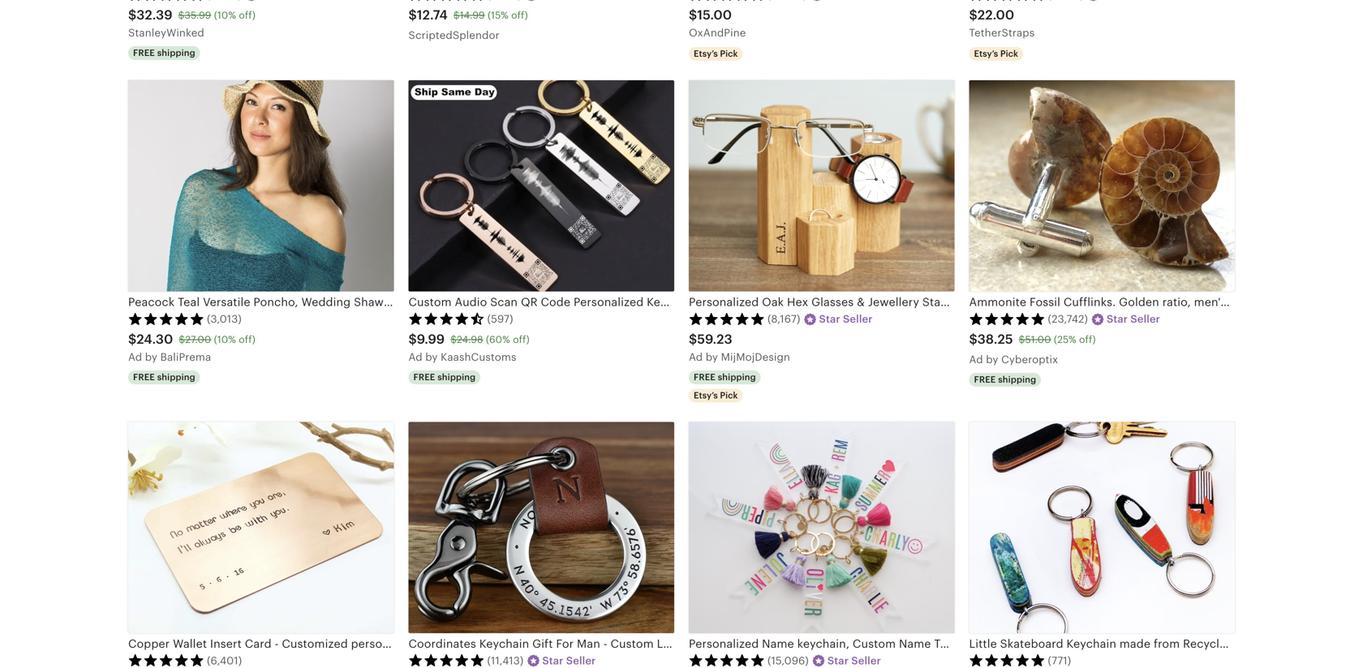 Task type: describe. For each thing, give the bounding box(es) containing it.
(23,742)
[[1049, 314, 1089, 326]]

(3,013)
[[207, 314, 242, 326]]

star seller for (8,167)
[[820, 314, 873, 326]]

keychain
[[480, 638, 530, 651]]

(15,096)
[[768, 656, 809, 668]]

59.23
[[698, 332, 733, 347]]

$ inside $ 59.23 a d b y mijmojdesign
[[689, 332, 698, 347]]

5 out of 5 stars image up "22.00"
[[970, 0, 1046, 1]]

5 out of 5 stars image up 12.74
[[409, 0, 485, 1]]

5 out of 5 stars image up 24.30
[[128, 312, 205, 325]]

star for (15,096)
[[828, 656, 849, 668]]

pick for 15.00
[[720, 49, 738, 59]]

a inside $ 59.23 a d b y mijmojdesign
[[689, 352, 697, 364]]

oxandpine
[[689, 27, 746, 39]]

shipping down stanleywinked
[[157, 48, 195, 58]]

-
[[604, 638, 608, 651]]

seller for (15,096)
[[852, 656, 882, 668]]

star for (23,742)
[[1107, 314, 1129, 326]]

star seller for (15,096)
[[828, 656, 882, 668]]

$ 24.30 $ 27.00 (10% off) a d b y baliprema
[[128, 332, 256, 364]]

shipping inside free shipping etsy's pick
[[718, 373, 756, 383]]

stanleywinked
[[128, 27, 204, 39]]

tetherstraps
[[970, 27, 1035, 39]]

free shipping for 9.99
[[414, 373, 476, 383]]

etsy's pick for 22.00
[[975, 49, 1019, 59]]

pick for 22.00
[[1001, 49, 1019, 59]]

51.00
[[1026, 335, 1052, 346]]

5 out of 5 stars image up 38.25
[[970, 312, 1046, 325]]

(771) link
[[970, 423, 1236, 669]]

$ 9.99 $ 24.98 (60% off) a d b y kaashcustoms
[[409, 332, 530, 364]]

off) for 12.74
[[512, 10, 528, 21]]

2 gift from the left
[[809, 638, 830, 651]]

5 out of 5 stars image inside (771) 'link'
[[970, 655, 1046, 668]]

$ 38.25 $ 51.00 (25% off)
[[970, 332, 1097, 347]]

copper wallet insert card - customized personal messages - husband, boyfriend gift, christmas gift, 7 year- bride to groom gift- mens gift image
[[128, 423, 394, 634]]

24.98
[[457, 335, 484, 346]]

(771)
[[1049, 656, 1072, 668]]

off) for 24.30
[[239, 335, 256, 346]]

coordinates keychain gift for man - custom leather keychain engraved gift
[[409, 638, 830, 651]]

free for 24.30
[[133, 373, 155, 383]]

kaashcustoms
[[441, 352, 517, 364]]

etsy's for 22.00
[[975, 49, 999, 59]]

off) for 32.39
[[239, 10, 256, 21]]

d down 38.25
[[977, 354, 984, 366]]

5 out of 5 stars image inside (6,401) link
[[128, 655, 205, 668]]

free inside free shipping etsy's pick
[[694, 373, 716, 383]]

etsy's for 15.00
[[694, 49, 718, 59]]

4.5 out of 5 stars image
[[409, 312, 485, 325]]

free for 9.99
[[414, 373, 435, 383]]

5 out of 5 stars image down coordinates
[[409, 655, 485, 668]]

38.25
[[978, 332, 1014, 347]]

seller for (23,742)
[[1131, 314, 1161, 326]]

keychain
[[702, 638, 751, 651]]

b down 38.25
[[987, 354, 993, 366]]

for
[[556, 638, 574, 651]]

5 out of 5 stars image up 32.39
[[128, 0, 205, 1]]

personalized name keychain, custom name tag, colorful tassel keychain, customizable keychain, bridal party gifts, bulk keychain, image
[[689, 423, 955, 634]]

custom
[[611, 638, 654, 651]]

a inside $ 9.99 $ 24.98 (60% off) a d b y kaashcustoms
[[409, 352, 416, 364]]

22.00
[[978, 8, 1015, 22]]

1 gift from the left
[[533, 638, 553, 651]]

$ inside "$ 15.00 oxandpine"
[[689, 8, 698, 22]]

peacock teal versatile poncho, wedding shawl, lightweight knit poncho, sheer summer poncho, resort wear cover, 50+ colors #40 image
[[128, 81, 394, 292]]

off) for 38.25
[[1080, 335, 1097, 346]]

mijmojdesign
[[721, 352, 791, 364]]

seller for (8,167)
[[844, 314, 873, 326]]

coordinates
[[409, 638, 477, 651]]

etsy's inside free shipping etsy's pick
[[694, 391, 718, 401]]



Task type: vqa. For each thing, say whether or not it's contained in the screenshot.
arrives soon! get it by dec 18-26 if you order today
no



Task type: locate. For each thing, give the bounding box(es) containing it.
12.74
[[417, 8, 448, 22]]

5 out of 5 stars image up 59.23
[[689, 312, 766, 325]]

leather
[[657, 638, 699, 651]]

shipping down the a d b y cyberoptix
[[999, 375, 1037, 385]]

d inside $ 59.23 a d b y mijmojdesign
[[696, 352, 703, 364]]

off) inside $ 38.25 $ 51.00 (25% off)
[[1080, 335, 1097, 346]]

5 out of 5 stars image down "keychain"
[[689, 655, 766, 668]]

0 horizontal spatial etsy's pick
[[694, 49, 738, 59]]

star right (23,742)
[[1107, 314, 1129, 326]]

pick down tetherstraps
[[1001, 49, 1019, 59]]

5 out of 5 stars image up 15.00
[[689, 0, 766, 1]]

etsy's
[[694, 49, 718, 59], [975, 49, 999, 59], [694, 391, 718, 401]]

star seller for (11,413)
[[543, 656, 596, 668]]

baliprema
[[160, 352, 211, 364]]

$ 22.00 tetherstraps
[[970, 8, 1035, 39]]

a down 4.5 out of 5 stars image
[[409, 352, 416, 364]]

$ inside $ 38.25 $ 51.00 (25% off)
[[1019, 335, 1026, 346]]

$ inside the $ 12.74 $ 14.99 (15% off)
[[454, 10, 460, 21]]

etsy's down tetherstraps
[[975, 49, 999, 59]]

free shipping down $ 9.99 $ 24.98 (60% off) a d b y kaashcustoms
[[414, 373, 476, 383]]

star for (8,167)
[[820, 314, 841, 326]]

$ 59.23 a d b y mijmojdesign
[[689, 332, 791, 364]]

24.30
[[137, 332, 173, 347]]

y down 9.99
[[432, 352, 438, 364]]

14.99
[[460, 10, 485, 21]]

gift right engraved
[[809, 638, 830, 651]]

shipping down mijmojdesign
[[718, 373, 756, 383]]

(6,401)
[[207, 656, 242, 668]]

y inside $ 24.30 $ 27.00 (10% off) a d b y baliprema
[[152, 352, 158, 364]]

custom audio scan qr code personalized keychain, voice recording gift, sound wave keychains, engraved message keyring, bts audio, music gift image
[[409, 81, 675, 292]]

free down 24.30
[[133, 373, 155, 383]]

$ 12.74 $ 14.99 (15% off)
[[409, 8, 528, 22]]

off) inside the $ 12.74 $ 14.99 (15% off)
[[512, 10, 528, 21]]

free shipping down the a d b y cyberoptix
[[975, 375, 1037, 385]]

b
[[145, 352, 152, 364], [426, 352, 432, 364], [706, 352, 713, 364], [987, 354, 993, 366]]

2 etsy's pick from the left
[[975, 49, 1019, 59]]

(11,413)
[[488, 656, 524, 668]]

little skateboard keychain made from recycled skateboards by deckstool skateboard recycling. fun, colorful skater gift. free usa shipping image
[[970, 423, 1236, 634]]

seller for (11,413)
[[567, 656, 596, 668]]

$ 32.39 $ 35.99 (10% off) stanleywinked
[[128, 8, 256, 39]]

y down 24.30
[[152, 352, 158, 364]]

(10% for 24.30
[[214, 335, 236, 346]]

star seller right (23,742)
[[1107, 314, 1161, 326]]

y
[[152, 352, 158, 364], [432, 352, 438, 364], [713, 352, 719, 364], [993, 354, 999, 366]]

d down 59.23
[[696, 352, 703, 364]]

seller down man at the left of page
[[567, 656, 596, 668]]

(6,401) link
[[128, 423, 394, 669]]

seller right (8,167)
[[844, 314, 873, 326]]

off) for 9.99
[[513, 335, 530, 346]]

off)
[[239, 10, 256, 21], [512, 10, 528, 21], [239, 335, 256, 346], [513, 335, 530, 346], [1080, 335, 1097, 346]]

pick down oxandpine
[[720, 49, 738, 59]]

free for 38.25
[[975, 375, 997, 385]]

shipping
[[157, 48, 195, 58], [157, 373, 195, 383], [438, 373, 476, 383], [718, 373, 756, 383], [999, 375, 1037, 385]]

star seller
[[820, 314, 873, 326], [1107, 314, 1161, 326], [543, 656, 596, 668], [828, 656, 882, 668]]

seller
[[844, 314, 873, 326], [1131, 314, 1161, 326], [567, 656, 596, 668], [852, 656, 882, 668]]

man
[[577, 638, 601, 651]]

etsy's down oxandpine
[[694, 49, 718, 59]]

(10% right 35.99
[[214, 10, 236, 21]]

9.99
[[417, 332, 445, 347]]

b down 59.23
[[706, 352, 713, 364]]

1 horizontal spatial etsy's pick
[[975, 49, 1019, 59]]

free shipping down baliprema on the left of page
[[133, 373, 195, 383]]

a up free shipping etsy's pick
[[689, 352, 697, 364]]

etsy's pick down tetherstraps
[[975, 49, 1019, 59]]

off) right "(25%"
[[1080, 335, 1097, 346]]

0 vertical spatial (10%
[[214, 10, 236, 21]]

5 out of 5 stars image
[[128, 0, 205, 1], [409, 0, 485, 1], [689, 0, 766, 1], [970, 0, 1046, 1], [128, 312, 205, 325], [689, 312, 766, 325], [970, 312, 1046, 325], [128, 655, 205, 668], [409, 655, 485, 668], [689, 655, 766, 668], [970, 655, 1046, 668]]

free shipping etsy's pick
[[694, 373, 756, 401]]

y inside $ 9.99 $ 24.98 (60% off) a d b y kaashcustoms
[[432, 352, 438, 364]]

star for (11,413)
[[543, 656, 564, 668]]

free down stanleywinked
[[133, 48, 155, 58]]

a
[[128, 352, 136, 364], [409, 352, 416, 364], [689, 352, 697, 364], [970, 354, 977, 366]]

off) right 35.99
[[239, 10, 256, 21]]

a left cyberoptix
[[970, 354, 977, 366]]

$
[[128, 8, 137, 22], [409, 8, 417, 22], [689, 8, 698, 22], [970, 8, 978, 22], [178, 10, 185, 21], [454, 10, 460, 21], [128, 332, 137, 347], [409, 332, 417, 347], [689, 332, 698, 347], [970, 332, 978, 347], [179, 335, 185, 346], [451, 335, 457, 346], [1019, 335, 1026, 346]]

engraved
[[754, 638, 806, 651]]

b inside $ 24.30 $ 27.00 (10% off) a d b y baliprema
[[145, 352, 152, 364]]

y down 38.25
[[993, 354, 999, 366]]

free shipping for 38.25
[[975, 375, 1037, 385]]

off) inside $ 32.39 $ 35.99 (10% off) stanleywinked
[[239, 10, 256, 21]]

1 horizontal spatial gift
[[809, 638, 830, 651]]

off) inside $ 24.30 $ 27.00 (10% off) a d b y baliprema
[[239, 335, 256, 346]]

shipping for 9.99
[[438, 373, 476, 383]]

b inside $ 9.99 $ 24.98 (60% off) a d b y kaashcustoms
[[426, 352, 432, 364]]

star seller down for
[[543, 656, 596, 668]]

(60%
[[486, 335, 510, 346]]

(25%
[[1055, 335, 1077, 346]]

b down 9.99
[[426, 352, 432, 364]]

d
[[135, 352, 142, 364], [416, 352, 423, 364], [696, 352, 703, 364], [977, 354, 984, 366]]

5 out of 5 stars image left (6,401)
[[128, 655, 205, 668]]

y down 59.23
[[713, 352, 719, 364]]

gift
[[533, 638, 553, 651], [809, 638, 830, 651]]

star right the '(15,096)'
[[828, 656, 849, 668]]

1 vertical spatial (10%
[[214, 335, 236, 346]]

pick inside free shipping etsy's pick
[[720, 391, 738, 401]]

(10% down (3,013) on the left top
[[214, 335, 236, 346]]

coordinates keychain gift for man - custom leather keychain engraved gift image
[[409, 423, 675, 634]]

(15%
[[488, 10, 509, 21]]

15.00
[[698, 8, 732, 22]]

y inside $ 59.23 a d b y mijmojdesign
[[713, 352, 719, 364]]

32.39
[[137, 8, 173, 22]]

b inside $ 59.23 a d b y mijmojdesign
[[706, 352, 713, 364]]

star
[[820, 314, 841, 326], [1107, 314, 1129, 326], [543, 656, 564, 668], [828, 656, 849, 668]]

personalized oak hex glasses & jewellery stand / dad gift / gift for him / wood watch stand / bedside organizer / personalised display stand image
[[689, 81, 955, 292]]

d down 24.30
[[135, 352, 142, 364]]

35.99
[[185, 10, 211, 21]]

d inside $ 9.99 $ 24.98 (60% off) a d b y kaashcustoms
[[416, 352, 423, 364]]

(597)
[[488, 314, 514, 326]]

ammonite fossil cufflinks. golden ratio, men's cufflinks. for dad, gift for him, groom's cufflinks, beach wedding men, cufflink collector image
[[970, 81, 1236, 292]]

pick down mijmojdesign
[[720, 391, 738, 401]]

a left baliprema on the left of page
[[128, 352, 136, 364]]

etsy's pick for 15.00
[[694, 49, 738, 59]]

free
[[133, 48, 155, 58], [133, 373, 155, 383], [414, 373, 435, 383], [694, 373, 716, 383], [975, 375, 997, 385]]

(10% for 32.39
[[214, 10, 236, 21]]

1 etsy's pick from the left
[[694, 49, 738, 59]]

free shipping
[[133, 48, 195, 58], [133, 373, 195, 383], [414, 373, 476, 383], [975, 375, 1037, 385]]

off) right (15% on the left top of page
[[512, 10, 528, 21]]

etsy's pick down oxandpine
[[694, 49, 738, 59]]

(10%
[[214, 10, 236, 21], [214, 335, 236, 346]]

(8,167)
[[768, 314, 801, 326]]

seller right the '(15,096)'
[[852, 656, 882, 668]]

shipping for 38.25
[[999, 375, 1037, 385]]

seller right (23,742)
[[1131, 314, 1161, 326]]

star right (8,167)
[[820, 314, 841, 326]]

b down 24.30
[[145, 352, 152, 364]]

$ 15.00 oxandpine
[[689, 8, 746, 39]]

pick
[[720, 49, 738, 59], [1001, 49, 1019, 59], [720, 391, 738, 401]]

(10% inside $ 24.30 $ 27.00 (10% off) a d b y baliprema
[[214, 335, 236, 346]]

star seller right (8,167)
[[820, 314, 873, 326]]

d down 9.99
[[416, 352, 423, 364]]

free shipping for 24.30
[[133, 373, 195, 383]]

off) down (3,013) on the left top
[[239, 335, 256, 346]]

etsy's down 59.23
[[694, 391, 718, 401]]

shipping for 24.30
[[157, 373, 195, 383]]

star seller right the '(15,096)'
[[828, 656, 882, 668]]

2 (10% from the top
[[214, 335, 236, 346]]

a inside $ 24.30 $ 27.00 (10% off) a d b y baliprema
[[128, 352, 136, 364]]

0 horizontal spatial gift
[[533, 638, 553, 651]]

(10% inside $ 32.39 $ 35.99 (10% off) stanleywinked
[[214, 10, 236, 21]]

1 (10% from the top
[[214, 10, 236, 21]]

scriptedsplendor
[[409, 29, 500, 41]]

shipping down baliprema on the left of page
[[157, 373, 195, 383]]

d inside $ 24.30 $ 27.00 (10% off) a d b y baliprema
[[135, 352, 142, 364]]

free down the a d b y cyberoptix
[[975, 375, 997, 385]]

free shipping down stanleywinked
[[133, 48, 195, 58]]

$ inside $ 22.00 tetherstraps
[[970, 8, 978, 22]]

off) inside $ 9.99 $ 24.98 (60% off) a d b y kaashcustoms
[[513, 335, 530, 346]]

etsy's pick
[[694, 49, 738, 59], [975, 49, 1019, 59]]

free down 9.99
[[414, 373, 435, 383]]

off) right (60%
[[513, 335, 530, 346]]

5 out of 5 stars image left (771)
[[970, 655, 1046, 668]]

gift left for
[[533, 638, 553, 651]]

a d b y cyberoptix
[[970, 354, 1059, 366]]

free down 59.23
[[694, 373, 716, 383]]

shipping down 'kaashcustoms' on the left bottom of the page
[[438, 373, 476, 383]]

27.00
[[185, 335, 211, 346]]

star seller for (23,742)
[[1107, 314, 1161, 326]]

star down for
[[543, 656, 564, 668]]

cyberoptix
[[1002, 354, 1059, 366]]



